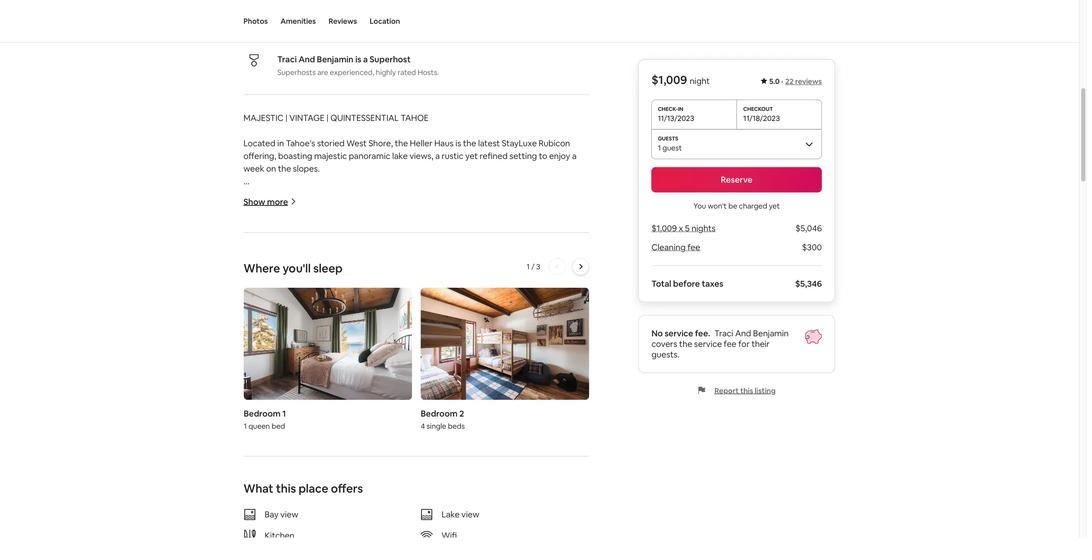 Task type: locate. For each thing, give the bounding box(es) containing it.
to down the lodge, on the bottom of page
[[373, 341, 382, 352]]

total before taxes
[[652, 279, 724, 290]]

covers
[[652, 339, 677, 350]]

pantry
[[310, 278, 336, 288]]

head
[[507, 506, 526, 517]]

0 horizontal spatial an
[[244, 354, 253, 365]]

granite
[[291, 392, 318, 403]]

service right 'no'
[[665, 328, 693, 339]]

superhost
[[370, 54, 411, 65]]

the inside the traci and benjamin covers the service fee for their guests.
[[679, 339, 692, 350]]

and up fireplace,
[[334, 379, 349, 390]]

before
[[673, 279, 700, 290]]

an down delivering at the left
[[435, 341, 444, 352]]

1 vertical spatial traci
[[715, 328, 733, 339]]

1 horizontal spatial that
[[395, 430, 411, 441]]

5.0
[[769, 77, 780, 86]]

1 horizontal spatial haus
[[434, 138, 454, 149]]

1 vertical spatial benjamin
[[753, 328, 789, 339]]

bedroom for bedroom 2
[[421, 409, 457, 420]]

haus down 'sapphire'
[[285, 430, 304, 441]]

1 horizontal spatial redwood
[[437, 379, 472, 390]]

refined down latest on the left of page
[[480, 151, 508, 162]]

this for what this place offers
[[276, 482, 296, 497]]

0 vertical spatial refined
[[480, 151, 508, 162]]

for up soaring
[[276, 379, 287, 390]]

traci up the superhosts
[[277, 54, 297, 65]]

0 horizontal spatial panoramic
[[349, 151, 390, 162]]

off
[[363, 506, 374, 517]]

and for superhosts
[[299, 54, 315, 65]]

1 horizontal spatial day
[[493, 341, 507, 352]]

11/13/2023
[[658, 113, 694, 123]]

1 $1,009 from the top
[[652, 72, 687, 88]]

bedroom inside "bedroom 1 1 queen bed"
[[244, 409, 280, 420]]

0 vertical spatial lake
[[392, 151, 408, 162]]

lake
[[392, 151, 408, 162], [291, 189, 307, 200]]

restored
[[353, 316, 386, 327]]

haus inside located in tahoe's storied west shore, the heller haus is the latest stayluxe rubicon offering, boasting majestic panoramic lake views, a rustic yet refined setting to enjoy a week on the slopes.
[[434, 138, 454, 149]]

the left fee.
[[679, 339, 692, 350]]

your up haus.
[[376, 506, 393, 517]]

day down modern
[[493, 341, 507, 352]]

0 vertical spatial and
[[299, 54, 315, 65]]

0 horizontal spatial haus
[[285, 430, 304, 441]]

1 vertical spatial haus
[[460, 316, 479, 327]]

1 horizontal spatial bedroom
[[421, 409, 457, 420]]

refined for yet
[[480, 151, 508, 162]]

rubicon
[[539, 138, 570, 149], [522, 405, 554, 415]]

0 horizontal spatial with
[[278, 493, 295, 504]]

appointments
[[519, 328, 574, 339]]

2 horizontal spatial haus
[[460, 316, 479, 327]]

0 horizontal spatial redwood
[[274, 519, 309, 530]]

all up granite at left bottom
[[289, 379, 297, 390]]

1 horizontal spatial on
[[304, 354, 314, 365]]

and inside traci and benjamin is a superhost superhosts are experienced, highly rated hosts.
[[299, 54, 315, 65]]

with up appointments
[[546, 316, 563, 327]]

greeted
[[244, 493, 276, 504]]

1 horizontal spatial all
[[299, 405, 308, 415]]

1 horizontal spatial with
[[546, 316, 563, 327]]

0 horizontal spatial all
[[289, 379, 297, 390]]

you down views
[[480, 417, 494, 428]]

1 vertical spatial redwood
[[274, 519, 309, 530]]

reserve
[[721, 175, 753, 185]]

reviews
[[795, 77, 822, 86]]

to left enjoy
[[539, 151, 547, 162]]

and left their
[[735, 328, 751, 339]]

haus inside "thoughtfully renovated and restored in 2023, the heller haus returns to tahoe with the rich character of a classic alpine lodge, while delivering refined modern appointments and stunning design allowing you to unwind after an exhilarating day on the slopes, or a an epic day out on the lake."
[[460, 316, 479, 327]]

and down 'you'll'
[[293, 278, 308, 288]]

is down 'sapphire'
[[306, 430, 312, 441]]

1 horizontal spatial view
[[309, 189, 327, 200]]

1 vertical spatial an
[[244, 354, 253, 365]]

2 horizontal spatial in
[[388, 316, 395, 327]]

location button
[[370, 0, 400, 42]]

tahoe
[[521, 316, 545, 327], [339, 405, 362, 415], [525, 430, 548, 441]]

taxes
[[702, 279, 724, 290]]

you inside a home for all seasons, and retaining its gorgeous redwood post and beam architecture and soaring granite fireplace, this cozy but spacious mountain lodge is the perfect basecamp for all of your tahoe adventures. enjoy panoramic views from rubicon peak to mt rose, and sapphire blue waters that appear to be so close you could almost reach it. the heller haus is perched atop a vista that allows for a truly four season tahoe experience.
[[480, 417, 494, 428]]

lake left "views,"
[[392, 151, 408, 162]]

luxury
[[292, 201, 318, 212]]

1 vertical spatial day
[[273, 354, 287, 365]]

to
[[539, 151, 547, 162], [511, 316, 519, 327], [373, 341, 382, 352], [577, 405, 585, 415], [425, 417, 433, 428]]

show more
[[244, 196, 288, 207]]

heller down rose,
[[260, 430, 283, 441]]

offers
[[331, 482, 363, 497]]

tahoe up appointments
[[521, 316, 545, 327]]

panoramic up so
[[435, 405, 476, 415]]

charged
[[739, 201, 767, 211]]

$1,009
[[652, 72, 687, 88], [652, 223, 677, 234]]

panoramic down shore,
[[349, 151, 390, 162]]

0 vertical spatial that
[[377, 417, 393, 428]]

the down beam
[[516, 392, 529, 403]]

starlink
[[267, 265, 298, 276]]

0 vertical spatial 4
[[249, 227, 253, 238]]

4 left single
[[421, 422, 425, 431]]

rubicon inside located in tahoe's storied west shore, the heller haus is the latest stayluxe rubicon offering, boasting majestic panoramic lake views, a rustic yet refined setting to enjoy a week on the slopes.
[[539, 138, 570, 149]]

0 vertical spatial traci
[[277, 54, 297, 65]]

traci inside traci and benjamin is a superhost superhosts are experienced, highly rated hosts.
[[277, 54, 297, 65]]

wood
[[324, 252, 346, 263]]

0 vertical spatial yet
[[465, 151, 478, 162]]

view
[[309, 189, 327, 200], [280, 510, 298, 521], [462, 510, 480, 521]]

1 horizontal spatial fee
[[724, 339, 737, 350]]

on down design
[[304, 354, 314, 365]]

ft
[[283, 201, 290, 212]]

on inside located in tahoe's storied west shore, the heller haus is the latest stayluxe rubicon offering, boasting majestic panoramic lake views, a rustic yet refined setting to enjoy a week on the slopes.
[[266, 163, 276, 174]]

traci inside the traci and benjamin covers the service fee for their guests.
[[715, 328, 733, 339]]

0 horizontal spatial benjamin
[[317, 54, 354, 65]]

- up ~
[[244, 189, 247, 200]]

and for fee
[[735, 328, 751, 339]]

| right 'vintage'
[[327, 113, 329, 123]]

1 vertical spatial fee
[[724, 339, 737, 350]]

and inside the traci and benjamin covers the service fee for their guests.
[[735, 328, 751, 339]]

quintessential
[[331, 113, 399, 123]]

in left reviews
[[321, 18, 328, 29]]

of up design
[[299, 328, 308, 339]]

the left slopes,
[[521, 341, 534, 352]]

3 - from the top
[[244, 252, 247, 263]]

view for lake view
[[462, 510, 480, 521]]

2 vertical spatial haus
[[285, 430, 304, 441]]

0 vertical spatial $1,009
[[652, 72, 687, 88]]

2 horizontal spatial on
[[509, 341, 519, 352]]

2 horizontal spatial view
[[462, 510, 480, 521]]

and right rose,
[[279, 417, 293, 428]]

this down retaining
[[358, 392, 372, 403]]

traci right fee.
[[715, 328, 733, 339]]

- panoramic lake view ~ 3000 sq ft luxury lodge
[[244, 189, 344, 212]]

traci
[[277, 54, 297, 65], [715, 328, 733, 339]]

indulge in the serene beauty of lake tahoe from the comfort of our modern rustic bedroom, thoughtfully designed to provide a refined mountain escape and elevate your stay. image
[[244, 288, 412, 401], [244, 288, 412, 401]]

- for - 4 bathrooms
[[244, 227, 247, 238]]

and
[[299, 54, 315, 65], [735, 328, 751, 339]]

growth
[[244, 519, 272, 530]]

this up the mudroom.
[[276, 482, 296, 497]]

$1,009 left x in the right of the page
[[652, 223, 677, 234]]

double the fun, double the beds, and double the memories made in this cozy kids' room! image
[[421, 288, 589, 401], [421, 288, 589, 401]]

1 vertical spatial and
[[735, 328, 751, 339]]

0 vertical spatial with
[[546, 316, 563, 327]]

0 vertical spatial unload
[[467, 493, 494, 504]]

to up it.
[[577, 405, 585, 415]]

2 bedroom from the left
[[421, 409, 457, 420]]

- for - granite hearth and wood burning fireplace - fast starlink mesh wifi - ski storage and pantry
[[244, 252, 247, 263]]

1 horizontal spatial lake
[[392, 151, 408, 162]]

bay view
[[265, 510, 298, 521]]

1 vertical spatial in
[[277, 138, 284, 149]]

1 horizontal spatial be
[[729, 201, 737, 211]]

0 vertical spatial haus
[[434, 138, 454, 149]]

1 horizontal spatial traci
[[715, 328, 733, 339]]

3000
[[250, 201, 270, 212]]

bedroom inside bedroom 2 4 single beds
[[421, 409, 457, 420]]

panoramic inside located in tahoe's storied west shore, the heller haus is the latest stayluxe rubicon offering, boasting majestic panoramic lake views, a rustic yet refined setting to enjoy a week on the slopes.
[[349, 151, 390, 162]]

cleaning fee button
[[652, 242, 700, 253]]

be left so
[[435, 417, 445, 428]]

your up head
[[495, 493, 513, 504]]

0 vertical spatial redwood
[[437, 379, 472, 390]]

and down a at the bottom
[[244, 392, 258, 403]]

tahoe down almost
[[525, 430, 548, 441]]

waters
[[349, 417, 375, 428]]

haus up exhilarating
[[460, 316, 479, 327]]

$1,009 left the night
[[652, 72, 687, 88]]

1 vertical spatial rubicon
[[522, 405, 554, 415]]

1 bedroom from the left
[[244, 409, 280, 420]]

0 horizontal spatial lake
[[291, 189, 307, 200]]

1 horizontal spatial benjamin
[[753, 328, 789, 339]]

1 horizontal spatial yet
[[769, 201, 780, 211]]

0 horizontal spatial traci
[[277, 54, 297, 65]]

11/18/2023
[[743, 113, 780, 123]]

day down stunning on the bottom
[[273, 354, 287, 365]]

1 vertical spatial 4
[[421, 422, 425, 431]]

haus for is
[[434, 138, 454, 149]]

1 - from the top
[[244, 189, 247, 200]]

1 vertical spatial all
[[299, 405, 308, 415]]

22
[[785, 77, 794, 86]]

heller inside greeted with the warmth of alder and redwoods, you can unload your gear as you enter the mudroom. shake the snow off your boots, unload your gear, and head inside the old growth redwood halls of heller haus.
[[340, 519, 363, 530]]

traci for fee
[[715, 328, 733, 339]]

heller inside located in tahoe's storied west shore, the heller haus is the latest stayluxe rubicon offering, boasting majestic panoramic lake views, a rustic yet refined setting to enjoy a week on the slopes.
[[410, 138, 433, 149]]

where you'll sleep
[[244, 261, 343, 276]]

traci and benjamin is a superhost superhosts are experienced, highly rated hosts.
[[277, 54, 439, 77]]

the left lake.
[[316, 354, 329, 365]]

0 horizontal spatial on
[[266, 163, 276, 174]]

0 horizontal spatial yet
[[465, 151, 478, 162]]

is
[[355, 54, 361, 65], [456, 138, 461, 149], [508, 392, 514, 403], [306, 430, 312, 441]]

the left old
[[553, 506, 566, 517]]

- granite hearth and wood burning fireplace - fast starlink mesh wifi - ski storage and pantry
[[244, 252, 414, 288]]

haus inside a home for all seasons, and retaining its gorgeous redwood post and beam architecture and soaring granite fireplace, this cozy but spacious mountain lodge is the perfect basecamp for all of your tahoe adventures. enjoy panoramic views from rubicon peak to mt rose, and sapphire blue waters that appear to be so close you could almost reach it. the heller haus is perched atop a vista that allows for a truly four season tahoe experience.
[[285, 430, 304, 441]]

0 vertical spatial fee
[[688, 242, 700, 253]]

0 vertical spatial an
[[435, 341, 444, 352]]

no
[[652, 328, 663, 339]]

bedroom
[[244, 409, 280, 420], [421, 409, 457, 420]]

1 vertical spatial on
[[509, 341, 519, 352]]

yet right charged
[[769, 201, 780, 211]]

refined inside "thoughtfully renovated and restored in 2023, the heller haus returns to tahoe with the rich character of a classic alpine lodge, while delivering refined modern appointments and stunning design allowing you to unwind after an exhilarating day on the slopes, or a an epic day out on the lake."
[[456, 328, 484, 339]]

superhosts
[[277, 67, 316, 77]]

is up rustic
[[456, 138, 461, 149]]

2 - from the top
[[244, 227, 247, 238]]

1 vertical spatial that
[[395, 430, 411, 441]]

bedroom up queen
[[244, 409, 280, 420]]

and up alpine
[[337, 316, 351, 327]]

1 horizontal spatial 4
[[421, 422, 425, 431]]

post
[[474, 379, 492, 390]]

service
[[665, 328, 693, 339], [694, 339, 722, 350]]

cleaning
[[652, 242, 686, 253]]

bedroom for bedroom 1
[[244, 409, 280, 420]]

fee inside the traci and benjamin covers the service fee for their guests.
[[724, 339, 737, 350]]

view right bay
[[280, 510, 298, 521]]

amenities
[[281, 16, 316, 26]]

mt
[[244, 417, 254, 428]]

rubicon up almost
[[522, 405, 554, 415]]

stunning
[[260, 341, 294, 352]]

0 vertical spatial tahoe
[[521, 316, 545, 327]]

refined up exhilarating
[[456, 328, 484, 339]]

fee right fee.
[[724, 339, 737, 350]]

warmth
[[312, 493, 342, 504]]

amenities button
[[281, 0, 316, 42]]

$5,346
[[795, 279, 822, 290]]

benjamin inside the traci and benjamin covers the service fee for their guests.
[[753, 328, 789, 339]]

you right the as
[[545, 493, 559, 504]]

1 vertical spatial lake
[[291, 189, 307, 200]]

haus for returns
[[460, 316, 479, 327]]

0 vertical spatial in
[[321, 18, 328, 29]]

5
[[685, 223, 690, 234]]

and right alder
[[376, 493, 390, 504]]

0 vertical spatial all
[[289, 379, 297, 390]]

- inside - panoramic lake view ~ 3000 sq ft luxury lodge
[[244, 189, 247, 200]]

0 vertical spatial rubicon
[[539, 138, 570, 149]]

1 vertical spatial with
[[278, 493, 295, 504]]

0 vertical spatial day
[[493, 341, 507, 352]]

- left granite
[[244, 252, 247, 263]]

0 vertical spatial on
[[266, 163, 276, 174]]

your down fireplace,
[[319, 405, 337, 415]]

unload down redwoods,
[[422, 506, 448, 517]]

to up modern
[[511, 316, 519, 327]]

report
[[715, 386, 739, 396]]

latest
[[478, 138, 500, 149]]

1 vertical spatial be
[[435, 417, 445, 428]]

listing
[[755, 386, 776, 396]]

the inside a home for all seasons, and retaining its gorgeous redwood post and beam architecture and soaring granite fireplace, this cozy but spacious mountain lodge is the perfect basecamp for all of your tahoe adventures. enjoy panoramic views from rubicon peak to mt rose, and sapphire blue waters that appear to be so close you could almost reach it. the heller haus is perched atop a vista that allows for a truly four season tahoe experience.
[[516, 392, 529, 403]]

redwood down the mudroom.
[[274, 519, 309, 530]]

service right covers
[[694, 339, 722, 350]]

sleep
[[313, 261, 343, 276]]

0 horizontal spatial 4
[[249, 227, 253, 238]]

this
[[741, 386, 753, 396], [358, 392, 372, 403], [276, 482, 296, 497]]

its
[[387, 379, 396, 390]]

| left 'vintage'
[[285, 113, 288, 123]]

your down can
[[450, 506, 468, 517]]

x
[[679, 223, 683, 234]]

1 | from the left
[[285, 113, 288, 123]]

in inside "thoughtfully renovated and restored in 2023, the heller haus returns to tahoe with the rich character of a classic alpine lodge, while delivering refined modern appointments and stunning design allowing you to unwind after an exhilarating day on the slopes, or a an epic day out on the lake."
[[388, 316, 395, 327]]

show more button
[[244, 196, 297, 207]]

vista
[[375, 430, 393, 441]]

- for - panoramic lake view ~ 3000 sq ft luxury lodge
[[244, 189, 247, 200]]

hearth
[[280, 252, 305, 263]]

is up from
[[508, 392, 514, 403]]

0 horizontal spatial unload
[[422, 506, 448, 517]]

the down warmth
[[326, 506, 339, 517]]

bedroom 2 4 single beds
[[421, 409, 465, 431]]

0 vertical spatial benjamin
[[317, 54, 354, 65]]

cleaning fee
[[652, 242, 700, 253]]

you down alpine
[[357, 341, 371, 352]]

1 vertical spatial panoramic
[[435, 405, 476, 415]]

with inside "thoughtfully renovated and restored in 2023, the heller haus returns to tahoe with the rich character of a classic alpine lodge, while delivering refined modern appointments and stunning design allowing you to unwind after an exhilarating day on the slopes, or a an epic day out on the lake."
[[546, 316, 563, 327]]

where you'll sleep region
[[239, 259, 593, 435]]

exhilarating
[[446, 341, 491, 352]]

0 horizontal spatial that
[[377, 417, 393, 428]]

0 horizontal spatial |
[[285, 113, 288, 123]]

1 horizontal spatial an
[[435, 341, 444, 352]]

an
[[435, 341, 444, 352], [244, 354, 253, 365]]

in left 2023, on the bottom left of page
[[388, 316, 395, 327]]

0 horizontal spatial be
[[435, 417, 445, 428]]

1 vertical spatial tahoe
[[339, 405, 362, 415]]

with
[[546, 316, 563, 327], [278, 493, 295, 504]]

atop
[[348, 430, 366, 441]]

setting
[[510, 151, 537, 162]]

of inside "thoughtfully renovated and restored in 2023, the heller haus returns to tahoe with the rich character of a classic alpine lodge, while delivering refined modern appointments and stunning design allowing you to unwind after an exhilarating day on the slopes, or a an epic day out on the lake."
[[299, 328, 308, 339]]

fee down "5"
[[688, 242, 700, 253]]

view up 'luxury'
[[309, 189, 327, 200]]

lake inside located in tahoe's storied west shore, the heller haus is the latest stayluxe rubicon offering, boasting majestic panoramic lake views, a rustic yet refined setting to enjoy a week on the slopes.
[[392, 151, 408, 162]]

refined inside located in tahoe's storied west shore, the heller haus is the latest stayluxe rubicon offering, boasting majestic panoramic lake views, a rustic yet refined setting to enjoy a week on the slopes.
[[480, 151, 508, 162]]

a home for all seasons, and retaining its gorgeous redwood post and beam architecture and soaring granite fireplace, this cozy but spacious mountain lodge is the perfect basecamp for all of your tahoe adventures. enjoy panoramic views from rubicon peak to mt rose, and sapphire blue waters that appear to be so close you could almost reach it. the heller haus is perched atop a vista that allows for a truly four season tahoe experience.
[[244, 379, 587, 453]]

0 vertical spatial panoramic
[[349, 151, 390, 162]]

with up the mudroom.
[[278, 493, 295, 504]]

located
[[244, 138, 276, 149]]

that down appear
[[395, 430, 411, 441]]

tahoe up blue
[[339, 405, 362, 415]]

tahoe's
[[286, 138, 315, 149]]

and up the superhosts
[[299, 54, 315, 65]]

1 horizontal spatial unload
[[467, 493, 494, 504]]

for down so
[[438, 430, 450, 441]]

0 horizontal spatial this
[[276, 482, 296, 497]]

enjoy
[[549, 151, 570, 162]]

0 horizontal spatial service
[[665, 328, 693, 339]]

redwood up mountain
[[437, 379, 472, 390]]

2 $1,009 from the top
[[652, 223, 677, 234]]

benjamin inside traci and benjamin is a superhost superhosts are experienced, highly rated hosts.
[[317, 54, 354, 65]]

reviews
[[329, 16, 357, 26]]

1 horizontal spatial and
[[735, 328, 751, 339]]

1 vertical spatial refined
[[456, 328, 484, 339]]

5 - from the top
[[244, 278, 247, 288]]

$1,009 x 5 nights button
[[652, 223, 716, 234]]

1 horizontal spatial this
[[358, 392, 372, 403]]

perched
[[314, 430, 346, 441]]

2 vertical spatial in
[[388, 316, 395, 327]]

haus up rustic
[[434, 138, 454, 149]]

redwood inside a home for all seasons, and retaining its gorgeous redwood post and beam architecture and soaring granite fireplace, this cozy but spacious mountain lodge is the perfect basecamp for all of your tahoe adventures. enjoy panoramic views from rubicon peak to mt rose, and sapphire blue waters that appear to be so close you could almost reach it. the heller haus is perched atop a vista that allows for a truly four season tahoe experience.
[[437, 379, 472, 390]]

1 inside dropdown button
[[658, 143, 661, 153]]

a left vista
[[368, 430, 373, 441]]

be right "won't"
[[729, 201, 737, 211]]

to inside located in tahoe's storied west shore, the heller haus is the latest stayluxe rubicon offering, boasting majestic panoramic lake views, a rustic yet refined setting to enjoy a week on the slopes.
[[539, 151, 547, 162]]

2 horizontal spatial this
[[741, 386, 753, 396]]

report this listing button
[[698, 386, 776, 396]]

1 horizontal spatial |
[[327, 113, 329, 123]]

the up shake
[[297, 493, 310, 504]]

1 vertical spatial $1,009
[[652, 223, 677, 234]]

0 horizontal spatial in
[[277, 138, 284, 149]]

an left epic
[[244, 354, 253, 365]]

0 horizontal spatial and
[[299, 54, 315, 65]]

lake up 'luxury'
[[291, 189, 307, 200]]

0 horizontal spatial view
[[280, 510, 298, 521]]

that up vista
[[377, 417, 393, 428]]

benjamin for their
[[753, 328, 789, 339]]

0 horizontal spatial fee
[[688, 242, 700, 253]]

is up experienced,
[[355, 54, 361, 65]]



Task type: vqa. For each thing, say whether or not it's contained in the screenshot.
Redeem link
no



Task type: describe. For each thing, give the bounding box(es) containing it.
0 vertical spatial be
[[729, 201, 737, 211]]

mountain
[[445, 392, 482, 403]]

yet inside located in tahoe's storied west shore, the heller haus is the latest stayluxe rubicon offering, boasting majestic panoramic lake views, a rustic yet refined setting to enjoy a week on the slopes.
[[465, 151, 478, 162]]

lake inside - panoramic lake view ~ 3000 sq ft luxury lodge
[[291, 189, 307, 200]]

so
[[447, 417, 456, 428]]

week
[[244, 163, 264, 174]]

experience.
[[244, 443, 289, 453]]

traci for superhosts
[[277, 54, 297, 65]]

lodge
[[320, 201, 344, 212]]

1 vertical spatial yet
[[769, 201, 780, 211]]

queen
[[248, 422, 270, 431]]

rubicon inside a home for all seasons, and retaining its gorgeous redwood post and beam architecture and soaring granite fireplace, this cozy but spacious mountain lodge is the perfect basecamp for all of your tahoe adventures. enjoy panoramic views from rubicon peak to mt rose, and sapphire blue waters that appear to be so close you could almost reach it. the heller haus is perched atop a vista that allows for a truly four season tahoe experience.
[[522, 405, 554, 415]]

1 / 3
[[527, 262, 540, 272]]

4 - from the top
[[244, 265, 247, 276]]

the right shore,
[[395, 138, 408, 149]]

for down granite at left bottom
[[286, 405, 297, 415]]

and up 'mesh'
[[307, 252, 322, 263]]

architecture
[[534, 379, 582, 390]]

the left latest on the left of page
[[463, 138, 476, 149]]

located in tahoe's storied west shore, the heller haus is the latest stayluxe rubicon offering, boasting majestic panoramic lake views, a rustic yet refined setting to enjoy a week on the slopes.
[[244, 138, 579, 174]]

a down so
[[452, 430, 456, 441]]

you
[[694, 201, 706, 211]]

you won't be charged yet
[[694, 201, 780, 211]]

fireplace,
[[320, 392, 356, 403]]

halls
[[311, 519, 328, 530]]

thoughtfully
[[244, 316, 293, 327]]

·
[[781, 77, 783, 86]]

1 guest
[[658, 143, 682, 153]]

storage
[[261, 278, 291, 288]]

the up delivering at the left
[[420, 316, 433, 327]]

22 reviews button
[[785, 77, 822, 86]]

this for report this listing
[[741, 386, 753, 396]]

for inside the traci and benjamin covers the service fee for their guests.
[[739, 339, 750, 350]]

are
[[317, 67, 328, 77]]

sq
[[272, 201, 282, 212]]

your inside a home for all seasons, and retaining its gorgeous redwood post and beam architecture and soaring granite fireplace, this cozy but spacious mountain lodge is the perfect basecamp for all of your tahoe adventures. enjoy panoramic views from rubicon peak to mt rose, and sapphire blue waters that appear to be so close you could almost reach it. the heller haus is perched atop a vista that allows for a truly four season tahoe experience.
[[319, 405, 337, 415]]

you inside "thoughtfully renovated and restored in 2023, the heller haus returns to tahoe with the rich character of a classic alpine lodge, while delivering refined modern appointments and stunning design allowing you to unwind after an exhilarating day on the slopes, or a an epic day out on the lake."
[[357, 341, 371, 352]]

what this place offers
[[244, 482, 363, 497]]

the down boasting
[[278, 163, 291, 174]]

4 inside bedroom 2 4 single beds
[[421, 422, 425, 431]]

a right or
[[574, 341, 579, 352]]

is inside traci and benjamin is a superhost superhosts are experienced, highly rated hosts.
[[355, 54, 361, 65]]

2023,
[[397, 316, 418, 327]]

tahoe inside "thoughtfully renovated and restored in 2023, the heller haus returns to tahoe with the rich character of a classic alpine lodge, while delivering refined modern appointments and stunning design allowing you to unwind after an exhilarating day on the slopes, or a an epic day out on the lake."
[[521, 316, 545, 327]]

a down renovated
[[309, 328, 314, 339]]

granite
[[249, 252, 278, 263]]

burning
[[348, 252, 378, 263]]

0 horizontal spatial day
[[273, 354, 287, 365]]

fast
[[249, 265, 265, 276]]

bay
[[265, 510, 279, 521]]

place
[[299, 482, 328, 497]]

won't
[[708, 201, 727, 211]]

sapphire
[[295, 417, 329, 428]]

offering,
[[244, 151, 276, 162]]

retaining
[[350, 379, 385, 390]]

heller inside a home for all seasons, and retaining its gorgeous redwood post and beam architecture and soaring granite fireplace, this cozy but spacious mountain lodge is the perfect basecamp for all of your tahoe adventures. enjoy panoramic views from rubicon peak to mt rose, and sapphire blue waters that appear to be so close you could almost reach it. the heller haus is perched atop a vista that allows for a truly four season tahoe experience.
[[260, 430, 283, 441]]

adventures.
[[364, 405, 410, 415]]

gear
[[515, 493, 532, 504]]

report this listing
[[715, 386, 776, 396]]

snow
[[341, 506, 361, 517]]

is inside located in tahoe's storied west shore, the heller haus is the latest stayluxe rubicon offering, boasting majestic panoramic lake views, a rustic yet refined setting to enjoy a week on the slopes.
[[456, 138, 461, 149]]

total
[[652, 279, 671, 290]]

gear,
[[469, 506, 488, 517]]

bathrooms
[[255, 227, 298, 238]]

hosts.
[[418, 67, 439, 77]]

majestic | vintage | quintessential tahoe
[[244, 113, 429, 123]]

alder
[[354, 493, 374, 504]]

as
[[534, 493, 543, 504]]

out
[[289, 354, 303, 365]]

guests.
[[652, 350, 680, 360]]

reserve button
[[652, 167, 822, 193]]

self check-in
[[277, 18, 328, 29]]

photos
[[244, 16, 268, 26]]

1 vertical spatial unload
[[422, 506, 448, 517]]

and right gear,
[[490, 506, 505, 517]]

of inside a home for all seasons, and retaining its gorgeous redwood post and beam architecture and soaring granite fireplace, this cozy but spacious mountain lodge is the perfect basecamp for all of your tahoe adventures. enjoy panoramic views from rubicon peak to mt rose, and sapphire blue waters that appear to be so close you could almost reach it. the heller haus is perched atop a vista that allows for a truly four season tahoe experience.
[[309, 405, 318, 415]]

with inside greeted with the warmth of alder and redwoods, you can unload your gear as you enter the mudroom. shake the snow off your boots, unload your gear, and head inside the old growth redwood halls of heller haus.
[[278, 493, 295, 504]]

this inside a home for all seasons, and retaining its gorgeous redwood post and beam architecture and soaring granite fireplace, this cozy but spacious mountain lodge is the perfect basecamp for all of your tahoe adventures. enjoy panoramic views from rubicon peak to mt rose, and sapphire blue waters that appear to be so close you could almost reach it. the heller haus is perched atop a vista that allows for a truly four season tahoe experience.
[[358, 392, 372, 403]]

be inside a home for all seasons, and retaining its gorgeous redwood post and beam architecture and soaring granite fireplace, this cozy but spacious mountain lodge is the perfect basecamp for all of your tahoe adventures. enjoy panoramic views from rubicon peak to mt rose, and sapphire blue waters that appear to be so close you could almost reach it. the heller haus is perched atop a vista that allows for a truly four season tahoe experience.
[[435, 417, 445, 428]]

heller inside "thoughtfully renovated and restored in 2023, the heller haus returns to tahoe with the rich character of a classic alpine lodge, while delivering refined modern appointments and stunning design allowing you to unwind after an exhilarating day on the slopes, or a an epic day out on the lake."
[[435, 316, 458, 327]]

but
[[394, 392, 408, 403]]

and down rich on the left
[[244, 341, 258, 352]]

a inside traci and benjamin is a superhost superhosts are experienced, highly rated hosts.
[[363, 54, 368, 65]]

fireplace
[[380, 252, 414, 263]]

the up growth
[[244, 506, 257, 517]]

the up or
[[565, 316, 578, 327]]

a left rustic
[[435, 151, 440, 162]]

design
[[296, 341, 322, 352]]

lake.
[[331, 354, 349, 365]]

2 vertical spatial tahoe
[[525, 430, 548, 441]]

1 left /
[[527, 262, 530, 272]]

beds
[[448, 422, 465, 431]]

enter
[[561, 493, 582, 504]]

$1,009 for $1,009 x 5 nights
[[652, 223, 677, 234]]

perfect
[[531, 392, 560, 403]]

panoramic
[[249, 189, 289, 200]]

haus.
[[364, 519, 386, 530]]

refined for delivering
[[456, 328, 484, 339]]

bedroom 1 1 queen bed
[[244, 409, 286, 431]]

highly
[[376, 67, 396, 77]]

season
[[496, 430, 523, 441]]

view inside - panoramic lake view ~ 3000 sq ft luxury lodge
[[309, 189, 327, 200]]

a right enjoy
[[572, 151, 577, 162]]

rustic
[[442, 151, 464, 162]]

truly
[[458, 430, 476, 441]]

vintage
[[289, 113, 325, 123]]

3
[[536, 262, 540, 272]]

2 | from the left
[[327, 113, 329, 123]]

$1,009 for $1,009 night
[[652, 72, 687, 88]]

in inside located in tahoe's storied west shore, the heller haus is the latest stayluxe rubicon offering, boasting majestic panoramic lake views, a rustic yet refined setting to enjoy a week on the slopes.
[[277, 138, 284, 149]]

boasting
[[278, 151, 312, 162]]

soaring
[[260, 392, 289, 403]]

blue
[[330, 417, 347, 428]]

cozy
[[374, 392, 392, 403]]

or
[[564, 341, 573, 352]]

spacious
[[409, 392, 443, 403]]

you'll
[[283, 261, 311, 276]]

and up "lodge"
[[493, 379, 508, 390]]

redwood inside greeted with the warmth of alder and redwoods, you can unload your gear as you enter the mudroom. shake the snow off your boots, unload your gear, and head inside the old growth redwood halls of heller haus.
[[274, 519, 309, 530]]

what
[[244, 482, 274, 497]]

1 up bed
[[282, 409, 286, 420]]

1 horizontal spatial in
[[321, 18, 328, 29]]

reach
[[548, 417, 570, 428]]

lodge
[[484, 392, 506, 403]]

self
[[277, 18, 293, 29]]

appear
[[395, 417, 423, 428]]

of up "snow"
[[344, 493, 352, 504]]

returns
[[481, 316, 509, 327]]

it.
[[572, 417, 579, 428]]

view for bay view
[[280, 510, 298, 521]]

$1,009 night
[[652, 72, 710, 88]]

- 4 bathrooms
[[244, 227, 298, 238]]

reviews button
[[329, 0, 357, 42]]

lake
[[442, 510, 460, 521]]

service inside the traci and benjamin covers the service fee for their guests.
[[694, 339, 722, 350]]

$300
[[802, 242, 822, 253]]

1 left queen
[[244, 422, 247, 431]]

you left can
[[435, 493, 449, 504]]

panoramic inside a home for all seasons, and retaining its gorgeous redwood post and beam architecture and soaring granite fireplace, this cozy but spacious mountain lodge is the perfect basecamp for all of your tahoe adventures. enjoy panoramic views from rubicon peak to mt rose, and sapphire blue waters that appear to be so close you could almost reach it. the heller haus is perched atop a vista that allows for a truly four season tahoe experience.
[[435, 405, 476, 415]]

2 vertical spatial on
[[304, 354, 314, 365]]

benjamin for experienced,
[[317, 54, 354, 65]]

wifi
[[323, 265, 340, 276]]

of right halls
[[330, 519, 338, 530]]

to up allows
[[425, 417, 433, 428]]

modern
[[486, 328, 517, 339]]



